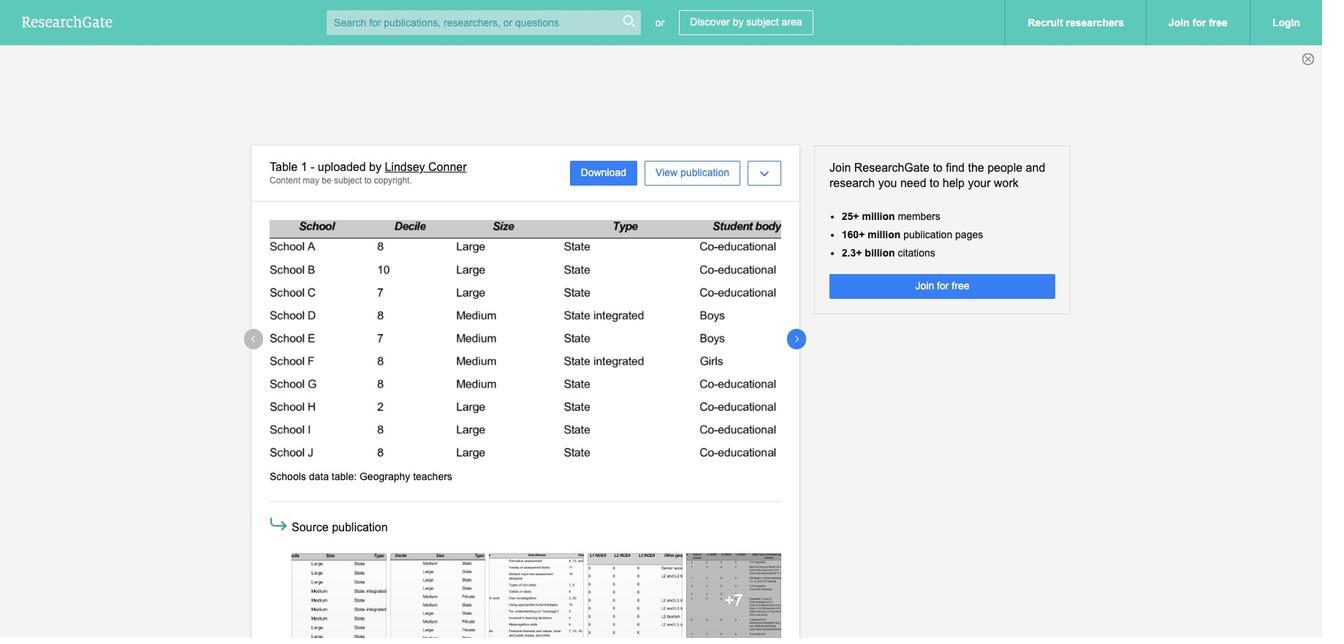 Task type: locate. For each thing, give the bounding box(es) containing it.
1 horizontal spatial join for free link
[[1146, 0, 1250, 45]]

discover by subject area link
[[680, 10, 814, 35]]

recruit
[[1028, 17, 1064, 29]]

0 vertical spatial join for free
[[1169, 17, 1228, 29]]

0 vertical spatial by
[[733, 16, 744, 28]]

free left login link
[[1210, 17, 1228, 29]]

subject inside table 1 - uploaded by lindsey conner content may be subject to copyright.
[[334, 175, 362, 186]]

publication right view
[[681, 167, 730, 179]]

publication for source publication
[[332, 521, 388, 534]]

join for free
[[1169, 17, 1228, 29], [916, 280, 970, 292]]

1 vertical spatial by
[[369, 161, 382, 173]]

teachers
[[413, 471, 452, 482]]

2 size m image from the left
[[725, 601, 743, 619]]

content
[[270, 175, 301, 186]]

25+ million members 160+ million publication pages 2.3+ billion citations
[[842, 210, 984, 259]]

1 vertical spatial join for free
[[916, 280, 970, 292]]

million up billion
[[868, 229, 901, 240]]

by right discover on the right top of the page
[[733, 16, 744, 28]]

1 horizontal spatial join
[[916, 280, 935, 292]]

million right 25+
[[862, 210, 895, 222]]

publication down the members
[[904, 229, 953, 240]]

1 horizontal spatial join for free
[[1169, 17, 1228, 29]]

0 horizontal spatial publication
[[332, 521, 388, 534]]

by
[[733, 16, 744, 28], [369, 161, 382, 173]]

subject left area
[[747, 16, 779, 28]]

1 vertical spatial join for free link
[[830, 274, 1056, 299]]

0 horizontal spatial join for free
[[916, 280, 970, 292]]

people
[[988, 162, 1023, 174]]

publication right source
[[332, 521, 388, 534]]

1 vertical spatial for
[[937, 280, 949, 292]]

1 horizontal spatial publication
[[681, 167, 730, 179]]

publication
[[681, 167, 730, 179], [904, 229, 953, 240], [332, 521, 388, 534]]

geography
[[360, 471, 410, 482]]

1 vertical spatial publication
[[904, 229, 953, 240]]

size m image
[[528, 601, 545, 619], [725, 601, 743, 619]]

2 vertical spatial join
[[916, 280, 935, 292]]

million
[[862, 210, 895, 222], [868, 229, 901, 240]]

recruit researchers
[[1028, 17, 1125, 29]]

by up copyright.
[[369, 161, 382, 173]]

0 horizontal spatial subject
[[334, 175, 362, 186]]

0 vertical spatial join for free link
[[1146, 0, 1250, 45]]

1 horizontal spatial by
[[733, 16, 744, 28]]

to inside table 1 - uploaded by lindsey conner content may be subject to copyright.
[[364, 175, 372, 186]]

for
[[1193, 17, 1207, 29], [937, 280, 949, 292]]

0 vertical spatial publication
[[681, 167, 730, 179]]

researchgate logo image
[[22, 15, 113, 28]]

subject
[[747, 16, 779, 28], [334, 175, 362, 186]]

free down pages
[[952, 280, 970, 292]]

table
[[270, 161, 298, 173]]

to left find at the right top
[[933, 162, 943, 174]]

0 horizontal spatial join
[[830, 162, 851, 174]]

research
[[830, 177, 875, 189]]

2 vertical spatial publication
[[332, 521, 388, 534]]

1 vertical spatial subject
[[334, 175, 362, 186]]

size m image
[[268, 513, 290, 535], [331, 601, 348, 619], [429, 601, 447, 619], [627, 601, 644, 619]]

to
[[933, 162, 943, 174], [364, 175, 372, 186], [930, 177, 940, 189]]

lindsey
[[385, 161, 425, 173]]

join for free link
[[1146, 0, 1250, 45], [830, 274, 1056, 299]]

size s image
[[622, 14, 637, 29]]

1 vertical spatial free
[[952, 280, 970, 292]]

to left copyright.
[[364, 175, 372, 186]]

1 horizontal spatial subject
[[747, 16, 779, 28]]

1 horizontal spatial size m image
[[725, 601, 743, 619]]

discover
[[690, 16, 730, 28]]

subject down uploaded
[[334, 175, 362, 186]]

to left help
[[930, 177, 940, 189]]

publication inside "link"
[[681, 167, 730, 179]]

researchgate
[[855, 162, 930, 174]]

2 horizontal spatial publication
[[904, 229, 953, 240]]

1
[[301, 161, 308, 173]]

0 horizontal spatial by
[[369, 161, 382, 173]]

0 horizontal spatial free
[[952, 280, 970, 292]]

subject inside discover by subject area link
[[747, 16, 779, 28]]

0 vertical spatial for
[[1193, 17, 1207, 29]]

2 horizontal spatial join
[[1169, 17, 1190, 29]]

view
[[656, 167, 678, 179]]

join
[[1169, 17, 1190, 29], [830, 162, 851, 174], [916, 280, 935, 292]]

join researchgate to find the people and research you need to help your work
[[830, 162, 1046, 189]]

0 vertical spatial join
[[1169, 17, 1190, 29]]

the
[[968, 162, 985, 174]]

schools data table: geography teachers image
[[270, 220, 782, 459]]

1 vertical spatial join
[[830, 162, 851, 174]]

free
[[1210, 17, 1228, 29], [952, 280, 970, 292]]

0 vertical spatial subject
[[747, 16, 779, 28]]

0 horizontal spatial for
[[937, 280, 949, 292]]

download link
[[570, 161, 638, 186]]

0 horizontal spatial size m image
[[528, 601, 545, 619]]

1 horizontal spatial free
[[1210, 17, 1228, 29]]



Task type: vqa. For each thing, say whether or not it's contained in the screenshot.
navigation
no



Task type: describe. For each thing, give the bounding box(es) containing it.
be
[[322, 175, 332, 186]]

view publication link
[[645, 161, 741, 186]]

view publication
[[656, 167, 730, 179]]

-
[[311, 161, 315, 173]]

0 horizontal spatial join for free link
[[830, 274, 1056, 299]]

need
[[901, 177, 927, 189]]

table 1 - uploaded by lindsey conner content may be subject to copyright.
[[270, 161, 467, 186]]

pages
[[956, 229, 984, 240]]

data
[[309, 471, 329, 482]]

size m image inside +7 link
[[725, 601, 743, 619]]

help
[[943, 177, 965, 189]]

download
[[581, 167, 627, 179]]

1 size m image from the left
[[528, 601, 545, 619]]

login
[[1273, 17, 1301, 29]]

lindsey conner link
[[385, 161, 467, 173]]

for inside +7 main content
[[937, 280, 949, 292]]

source
[[292, 521, 329, 534]]

work
[[994, 177, 1019, 189]]

free inside +7 main content
[[952, 280, 970, 292]]

discover by subject area
[[690, 16, 803, 28]]

2.3+
[[842, 247, 862, 259]]

1 vertical spatial million
[[868, 229, 901, 240]]

by inside table 1 - uploaded by lindsey conner content may be subject to copyright.
[[369, 161, 382, 173]]

schools data table: geography teachers
[[270, 471, 452, 482]]

and
[[1026, 162, 1046, 174]]

your
[[968, 177, 991, 189]]

citations
[[898, 247, 936, 259]]

login link
[[1250, 0, 1323, 45]]

may
[[303, 175, 320, 186]]

members
[[898, 210, 941, 222]]

or
[[656, 17, 665, 28]]

area
[[782, 16, 803, 28]]

+7 link
[[687, 554, 782, 638]]

table:
[[332, 471, 357, 482]]

you
[[879, 177, 898, 189]]

recruit researchers link
[[1006, 0, 1146, 45]]

join for free inside +7 main content
[[916, 280, 970, 292]]

0 vertical spatial free
[[1210, 17, 1228, 29]]

find
[[946, 162, 965, 174]]

copyright.
[[374, 175, 412, 186]]

publication inside 25+ million members 160+ million publication pages 2.3+ billion citations
[[904, 229, 953, 240]]

billion
[[865, 247, 895, 259]]

+7 main content
[[0, 146, 1323, 638]]

25+
[[842, 210, 860, 222]]

schools
[[270, 471, 306, 482]]

0 vertical spatial million
[[862, 210, 895, 222]]

uploaded
[[318, 161, 366, 173]]

source publication
[[292, 521, 388, 534]]

+7
[[725, 592, 743, 610]]

1 horizontal spatial for
[[1193, 17, 1207, 29]]

Search for publications, researchers, or questions field
[[327, 10, 641, 35]]

conner
[[429, 161, 467, 173]]

160+
[[842, 229, 865, 240]]

researchers
[[1066, 17, 1125, 29]]

publication for view publication
[[681, 167, 730, 179]]

join inside join researchgate to find the people and research you need to help your work
[[830, 162, 851, 174]]



